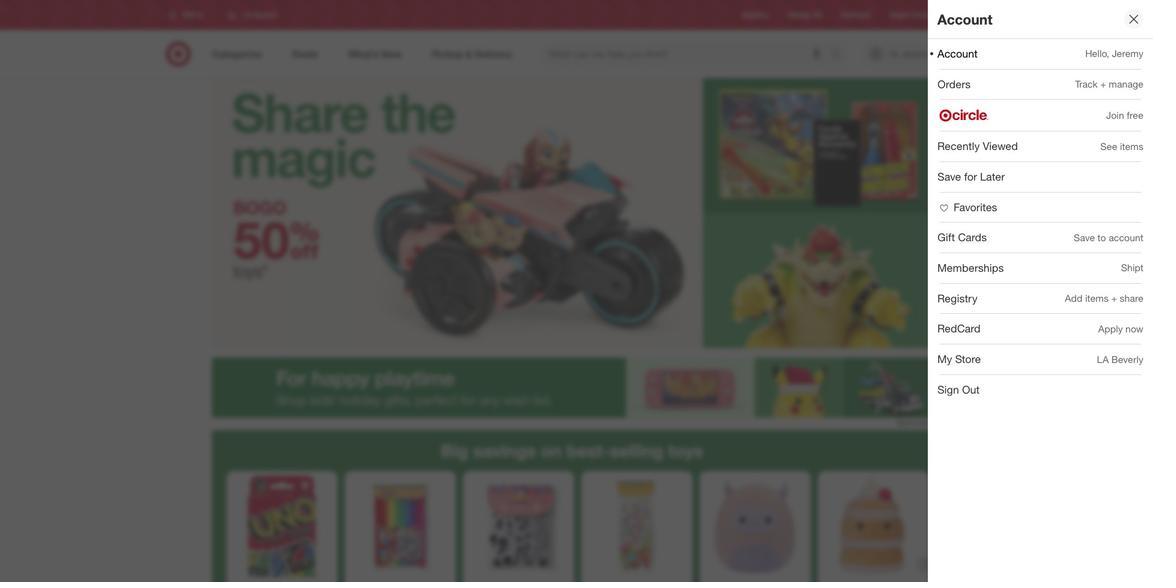 Task type: locate. For each thing, give the bounding box(es) containing it.
now
[[1126, 323, 1144, 335]]

best-
[[567, 440, 610, 462]]

account hello, jeremy element
[[938, 47, 978, 60]]

jeremy
[[1112, 48, 1144, 60], [902, 49, 930, 59]]

join
[[1107, 109, 1125, 121]]

find stores
[[949, 10, 986, 19]]

hello,
[[1086, 48, 1110, 60]]

items right add
[[1086, 293, 1109, 305]]

sponsored
[[897, 419, 933, 428]]

search
[[826, 49, 855, 61]]

advertisement region
[[212, 358, 933, 418]]

items for registry
[[1086, 293, 1109, 305]]

items right the see
[[1120, 140, 1144, 152]]

big savings on best-selling toys
[[441, 440, 704, 462]]

items
[[1120, 140, 1144, 152], [1086, 293, 1109, 305]]

join free
[[1107, 109, 1144, 121]]

account
[[938, 11, 993, 27], [938, 47, 978, 60]]

apply now
[[1099, 323, 1144, 335]]

hi, jeremy
[[890, 49, 930, 59]]

jeremy inside account dialog
[[1112, 48, 1144, 60]]

favorites link
[[928, 193, 1153, 222]]

8 link
[[954, 41, 981, 67]]

memberships
[[938, 261, 1004, 275]]

favorites
[[954, 200, 998, 214]]

save left the for
[[938, 170, 962, 183]]

1 horizontal spatial redcard
[[938, 322, 981, 336]]

+
[[1101, 78, 1107, 90], [1112, 293, 1117, 305]]

save for save to account
[[1074, 232, 1095, 244]]

redcard up my store
[[938, 322, 981, 336]]

1 vertical spatial items
[[1086, 293, 1109, 305]]

0 horizontal spatial jeremy
[[902, 49, 930, 59]]

target
[[889, 10, 909, 19]]

manage
[[1109, 78, 1144, 90]]

registry
[[742, 10, 769, 19], [938, 292, 978, 305]]

1 account from the top
[[938, 11, 993, 27]]

share
[[1120, 293, 1144, 305]]

save for save for later
[[938, 170, 962, 183]]

+ left share
[[1112, 293, 1117, 305]]

0 horizontal spatial save
[[938, 170, 962, 183]]

1 horizontal spatial save
[[1074, 232, 1095, 244]]

cards
[[958, 231, 987, 244]]

1 vertical spatial +
[[1112, 293, 1117, 305]]

registry link
[[742, 10, 769, 20]]

0 vertical spatial redcard
[[841, 10, 870, 19]]

gift cards
[[938, 231, 987, 244]]

0 horizontal spatial items
[[1086, 293, 1109, 305]]

add
[[1065, 293, 1083, 305]]

0 horizontal spatial registry
[[742, 10, 769, 19]]

0 vertical spatial items
[[1120, 140, 1144, 152]]

my
[[938, 353, 953, 366]]

sign
[[938, 383, 959, 396]]

redcard link
[[841, 10, 870, 20]]

redcard inside account dialog
[[938, 322, 981, 336]]

registry down memberships
[[938, 292, 978, 305]]

1 vertical spatial save
[[1074, 232, 1095, 244]]

0 horizontal spatial redcard
[[841, 10, 870, 19]]

share the magic image
[[212, 78, 933, 348]]

save to account
[[1074, 232, 1144, 244]]

save for later
[[938, 170, 1005, 183]]

1 horizontal spatial jeremy
[[1112, 48, 1144, 60]]

125ct googly eyes with sticker back black - mondo llama™ image
[[468, 477, 569, 578]]

account up the "orders"
[[938, 47, 978, 60]]

orders
[[938, 77, 971, 91]]

search button
[[826, 41, 855, 70]]

uno card game image
[[231, 477, 333, 578]]

0 vertical spatial save
[[938, 170, 962, 183]]

0 vertical spatial registry
[[742, 10, 769, 19]]

redcard
[[841, 10, 870, 19], [938, 322, 981, 336]]

1 horizontal spatial items
[[1120, 140, 1144, 152]]

toys
[[669, 440, 704, 462]]

50 
[[233, 209, 319, 271]]

save left the 'to' on the top of the page
[[1074, 232, 1095, 244]]

1 horizontal spatial +
[[1112, 293, 1117, 305]]

registry left weekly
[[742, 10, 769, 19]]

0 vertical spatial account
[[938, 11, 993, 27]]

+ right track
[[1101, 78, 1107, 90]]

squishmallows 16" sawtelle the strawberry pancakes plush toy (target exclusive) image
[[823, 477, 924, 578]]

store
[[956, 353, 981, 366]]

redcard right ad at the right top of the page
[[841, 10, 870, 19]]

jeremy right "hello,"
[[1112, 48, 1144, 60]]

2 account from the top
[[938, 47, 978, 60]]

1 vertical spatial account
[[938, 47, 978, 60]]

savings
[[473, 440, 536, 462]]

0 horizontal spatial +
[[1101, 78, 1107, 90]]

1 vertical spatial redcard
[[938, 322, 981, 336]]

carousel region
[[212, 431, 933, 583]]

target circle link
[[889, 10, 930, 20]]

0 vertical spatial +
[[1101, 78, 1107, 90]]

join free link
[[928, 100, 1153, 131]]

save
[[938, 170, 962, 183], [1074, 232, 1095, 244]]

hi,
[[890, 49, 900, 59]]

sign out link
[[928, 375, 1153, 405]]

gift
[[938, 231, 955, 244]]

jeremy right hi,
[[902, 49, 930, 59]]

account up 8
[[938, 11, 993, 27]]

1 horizontal spatial registry
[[938, 292, 978, 305]]

recently viewed
[[938, 140, 1018, 153]]

1 vertical spatial registry
[[938, 292, 978, 305]]



Task type: vqa. For each thing, say whether or not it's contained in the screenshot.


Task type: describe. For each thing, give the bounding box(es) containing it.
beverly
[[1112, 354, 1144, 366]]

circle
[[911, 10, 930, 19]]

find stores link
[[949, 10, 986, 20]]

157ct 3d puffy stickers - mondo llama™ image
[[586, 477, 688, 578]]


[[290, 209, 319, 271]]

account
[[1109, 232, 1144, 244]]

What can we help you find? suggestions appear below search field
[[542, 41, 834, 67]]

8
[[972, 43, 976, 50]]

recently
[[938, 140, 980, 153]]

items for recently viewed
[[1120, 140, 1144, 152]]

to
[[1098, 232, 1106, 244]]

for
[[965, 170, 977, 183]]

viewed
[[983, 140, 1018, 153]]

find
[[949, 10, 963, 19]]

toys*
[[233, 261, 268, 281]]

track + manage
[[1076, 78, 1144, 90]]

account dialog
[[928, 0, 1153, 583]]

later
[[980, 170, 1005, 183]]

jeremy for hello, jeremy
[[1112, 48, 1144, 60]]

big
[[441, 440, 468, 462]]

target circle
[[889, 10, 930, 19]]

add items + share
[[1065, 293, 1144, 305]]

bogo
[[233, 197, 287, 219]]

see items
[[1101, 140, 1144, 152]]

300pc craft combo value pack - mondo llama™ image
[[349, 477, 451, 578]]

selling
[[610, 440, 664, 462]]

registry inside account dialog
[[938, 292, 978, 305]]

my store
[[938, 353, 981, 366]]

apply
[[1099, 323, 1123, 335]]

free
[[1127, 109, 1144, 121]]

ad
[[813, 10, 822, 19]]

track
[[1076, 78, 1098, 90]]

weekly
[[788, 10, 811, 19]]

la
[[1097, 354, 1109, 366]]

hello, jeremy
[[1086, 48, 1144, 60]]

save for later link
[[928, 162, 1153, 192]]

see
[[1101, 140, 1118, 152]]

weekly ad
[[788, 10, 822, 19]]

weekly ad link
[[788, 10, 822, 20]]

stores
[[965, 10, 986, 19]]

sign out
[[938, 383, 980, 396]]

squishmallows 11" ronalda the pink and purple yeti plush toy (target exclusive) image
[[704, 477, 806, 578]]

50
[[233, 209, 290, 271]]

la beverly
[[1097, 354, 1144, 366]]

on
[[541, 440, 562, 462]]

view favorites element
[[938, 200, 998, 214]]

out
[[962, 383, 980, 396]]

shipt
[[1121, 262, 1144, 274]]

jeremy for hi, jeremy
[[902, 49, 930, 59]]



